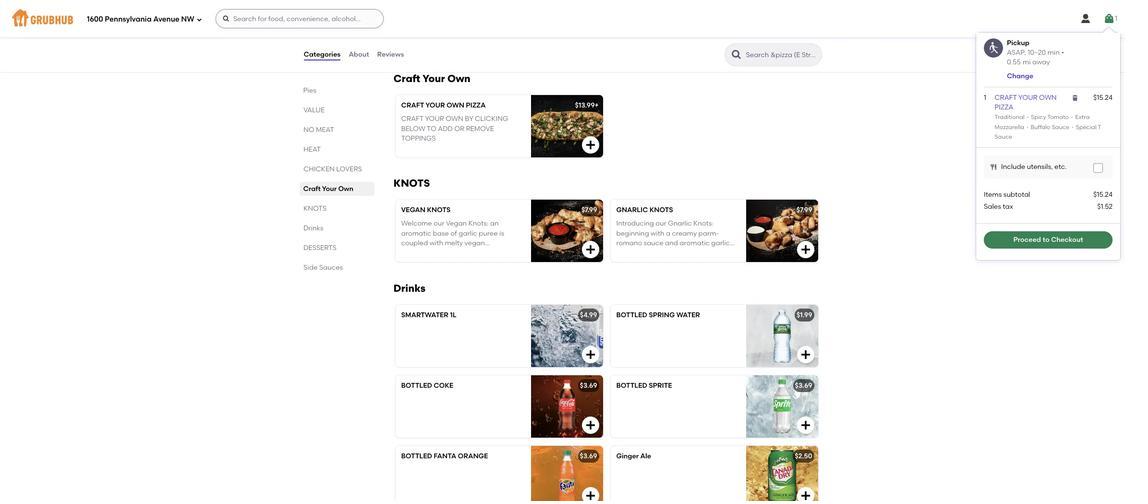 Task type: vqa. For each thing, say whether or not it's contained in the screenshot.
No Meat
yes



Task type: locate. For each thing, give the bounding box(es) containing it.
bottled spring water
[[617, 311, 701, 320]]

•
[[1062, 48, 1065, 57]]

svg image
[[1081, 13, 1092, 25], [222, 15, 230, 23], [196, 17, 202, 22], [800, 34, 812, 46], [585, 139, 597, 151], [990, 164, 998, 171], [585, 244, 597, 256], [585, 349, 597, 361], [585, 491, 597, 502]]

your
[[1019, 94, 1038, 102], [426, 101, 445, 110], [425, 115, 444, 123]]

∙
[[1027, 114, 1030, 121], [1070, 114, 1076, 121], [1026, 124, 1030, 131], [1070, 124, 1077, 131]]

craft your own down reviews button
[[394, 73, 471, 85]]

drinks
[[303, 224, 323, 233], [394, 283, 426, 295]]

$3.69 for ginger ale
[[580, 453, 598, 461]]

bottled left sprite
[[617, 382, 648, 390]]

0 vertical spatial sauce
[[1053, 124, 1070, 131]]

own up by
[[448, 73, 471, 85]]

0 horizontal spatial 1
[[985, 94, 987, 102]]

1 horizontal spatial $7.99
[[797, 206, 813, 214]]

your
[[423, 73, 445, 85], [322, 185, 337, 193]]

reviews button
[[377, 37, 405, 72]]

craft your own pizza link
[[995, 94, 1058, 112]]

own up craft your own by clicking below to add or remove toppings
[[447, 101, 465, 110]]

own up or
[[446, 115, 464, 123]]

bottled fanta orange
[[402, 453, 488, 461]]

own down lovers
[[339, 185, 354, 193]]

desserts tab
[[303, 243, 371, 253]]

knots inside tab
[[303, 205, 327, 213]]

meat
[[316, 126, 334, 134]]

drinks tab
[[303, 223, 371, 234]]

tooltip
[[977, 27, 1121, 260]]

traditional ∙ spicy tomato
[[995, 114, 1070, 121]]

sauce for ∙ buffalo sauce
[[1053, 124, 1070, 131]]

1 vertical spatial your
[[322, 185, 337, 193]]

by
[[465, 115, 474, 123]]

extra mozzarella
[[995, 114, 1091, 131]]

0 vertical spatial 1
[[1116, 14, 1118, 23]]

2 $7.99 from the left
[[797, 206, 813, 214]]

dirty bird image
[[531, 0, 603, 52]]

svg image inside tooltip
[[990, 164, 998, 171]]

svg image for gnarlic knots image
[[800, 244, 812, 256]]

coke
[[434, 382, 454, 390]]

1 horizontal spatial sauce
[[1053, 124, 1070, 131]]

craft your own inside tab
[[303, 185, 354, 193]]

sprite
[[649, 382, 673, 390]]

1 $7.99 from the left
[[582, 206, 598, 214]]

bottled coke
[[402, 382, 454, 390]]

1 horizontal spatial drinks
[[394, 283, 426, 295]]

0 horizontal spatial pizza
[[466, 101, 486, 110]]

1 vertical spatial 1
[[985, 94, 987, 102]]

heat
[[303, 146, 321, 154]]

0 horizontal spatial own
[[339, 185, 354, 193]]

main navigation navigation
[[0, 0, 1126, 37]]

sauce down tomato on the right top of page
[[1053, 124, 1070, 131]]

ale
[[641, 453, 652, 461]]

drinks up smartwater
[[394, 283, 426, 295]]

0 horizontal spatial craft
[[303, 185, 321, 193]]

0 horizontal spatial craft your own
[[303, 185, 354, 193]]

craft your own pizza up the traditional ∙ spicy tomato
[[995, 94, 1058, 112]]

t
[[1099, 124, 1102, 131]]

mi
[[1023, 58, 1032, 66]]

∙ up the ∙ buffalo sauce
[[1070, 114, 1076, 121]]

proceed to checkout button
[[985, 232, 1113, 249]]

traditional
[[995, 114, 1025, 121]]

extra
[[1076, 114, 1091, 121]]

bottled spring water image
[[747, 305, 819, 368]]

sauce down mozzarella
[[995, 134, 1013, 140]]

svg image for bottled spring water image
[[800, 349, 812, 361]]

pizza
[[466, 101, 486, 110], [995, 103, 1014, 112]]

1 vertical spatial craft
[[303, 185, 321, 193]]

1 vertical spatial drinks
[[394, 283, 426, 295]]

1 horizontal spatial pizza
[[995, 103, 1014, 112]]

checkout
[[1052, 236, 1084, 244]]

1 horizontal spatial own
[[448, 73, 471, 85]]

craft your own
[[394, 73, 471, 85], [303, 185, 354, 193]]

pennsylvania
[[105, 15, 152, 23]]

1 vertical spatial sauce
[[995, 134, 1013, 140]]

away
[[1033, 58, 1051, 66]]

bottled left fanta
[[402, 453, 432, 461]]

1 horizontal spatial craft your own
[[394, 73, 471, 85]]

pizza up the traditional
[[995, 103, 1014, 112]]

1 $15.24 from the top
[[1094, 94, 1113, 102]]

$7.99 for gnarlic knots
[[797, 206, 813, 214]]

1 vertical spatial craft your own
[[303, 185, 354, 193]]

below
[[402, 125, 426, 133]]

pies tab
[[303, 86, 371, 96]]

1 vertical spatial $15.24
[[1094, 191, 1113, 199]]

svg image
[[1104, 13, 1116, 25], [585, 34, 597, 46], [1072, 94, 1080, 102], [800, 244, 812, 256], [800, 349, 812, 361], [585, 420, 597, 432], [800, 420, 812, 432], [800, 491, 812, 502]]

craft your own down chicken lovers
[[303, 185, 354, 193]]

value tab
[[303, 105, 371, 115]]

change button
[[1008, 71, 1034, 81]]

∙ left the spicy
[[1027, 114, 1030, 121]]

drinks up desserts
[[303, 224, 323, 233]]

∙ down extra at the top right of page
[[1070, 124, 1077, 131]]

tomato
[[1048, 114, 1070, 121]]

bottled sprite image
[[747, 376, 819, 438]]

no
[[303, 126, 314, 134]]

pickup asap, 10–20 min • 0.55 mi away
[[1008, 39, 1065, 66]]

Search for food, convenience, alcohol... search field
[[216, 9, 384, 28]]

bottled left coke
[[402, 382, 432, 390]]

$15.24
[[1094, 94, 1113, 102], [1094, 191, 1113, 199]]

0 horizontal spatial sauce
[[995, 134, 1013, 140]]

0 vertical spatial $15.24
[[1094, 94, 1113, 102]]

vegan knots image
[[531, 200, 603, 262]]

10–20
[[1028, 48, 1047, 57]]

tooltip containing pickup
[[977, 27, 1121, 260]]

1 horizontal spatial craft your own pizza
[[995, 94, 1058, 112]]

0 horizontal spatial drinks
[[303, 224, 323, 233]]

1 vertical spatial own
[[339, 185, 354, 193]]

to
[[427, 125, 437, 133]]

craft your own pizza up add
[[402, 101, 486, 110]]

smartwater 1l
[[402, 311, 457, 320]]

bottled for bottled coke
[[402, 382, 432, 390]]

pickup icon image
[[985, 38, 1004, 58]]

pizza inside craft your own pizza
[[995, 103, 1014, 112]]

$15.24 up $1.52
[[1094, 191, 1113, 199]]

1l
[[450, 311, 457, 320]]

craft down chicken
[[303, 185, 321, 193]]

$3.69
[[580, 382, 598, 390], [796, 382, 813, 390], [580, 453, 598, 461]]

1 inside button
[[1116, 14, 1118, 23]]

sales tax
[[985, 203, 1014, 211]]

$1.52
[[1098, 203, 1113, 211]]

$13.99
[[575, 101, 595, 110]]

bottled for bottled sprite
[[617, 382, 648, 390]]

sauce inside the special t sauce
[[995, 134, 1013, 140]]

craft inside tab
[[303, 185, 321, 193]]

0 vertical spatial craft
[[394, 73, 421, 85]]

pickup
[[1008, 39, 1030, 47]]

0 horizontal spatial $7.99
[[582, 206, 598, 214]]

$7.99
[[582, 206, 598, 214], [797, 206, 813, 214]]

orange
[[458, 453, 488, 461]]

bottled fanta orange image
[[531, 446, 603, 502]]

craft your own pizza
[[995, 94, 1058, 112], [402, 101, 486, 110]]

+
[[595, 101, 599, 110]]

1600 pennsylvania avenue nw
[[87, 15, 194, 23]]

$7.99 for vegan knots
[[582, 206, 598, 214]]

0 vertical spatial drinks
[[303, 224, 323, 233]]

knots down craft your own tab
[[303, 205, 327, 213]]

smartwater
[[402, 311, 449, 320]]

craft down reviews button
[[394, 73, 421, 85]]

$13.99 +
[[575, 101, 599, 110]]

bottled left spring
[[617, 311, 648, 320]]

svg image for 'bottled sprite' image
[[800, 420, 812, 432]]

sauce for special t sauce
[[995, 134, 1013, 140]]

1 horizontal spatial craft
[[394, 73, 421, 85]]

categories button
[[303, 37, 341, 72]]

0 horizontal spatial your
[[322, 185, 337, 193]]

pizza up by
[[466, 101, 486, 110]]

1 horizontal spatial your
[[423, 73, 445, 85]]

1 horizontal spatial 1
[[1116, 14, 1118, 23]]

$4.99
[[580, 311, 598, 320]]

drinks inside "tab"
[[303, 224, 323, 233]]

smartwater 1l image
[[531, 305, 603, 368]]

∙ down the traditional ∙ spicy tomato
[[1026, 124, 1030, 131]]

sauce
[[1053, 124, 1070, 131], [995, 134, 1013, 140]]

$15.24 up t
[[1094, 94, 1113, 102]]

chicken lovers tab
[[303, 164, 371, 174]]

subtotal
[[1004, 191, 1031, 199]]

1600
[[87, 15, 103, 23]]

craft
[[995, 94, 1018, 102], [402, 101, 424, 110], [402, 115, 424, 123]]

own
[[1040, 94, 1058, 102], [447, 101, 465, 110], [446, 115, 464, 123]]

ginger
[[617, 453, 639, 461]]

own
[[448, 73, 471, 85], [339, 185, 354, 193]]

knots tab
[[303, 204, 371, 214]]

own up the spicy
[[1040, 94, 1058, 102]]



Task type: describe. For each thing, give the bounding box(es) containing it.
craft inside craft your own by clicking below to add or remove toppings
[[402, 115, 424, 123]]

svg image inside tooltip
[[1072, 94, 1080, 102]]

remove
[[466, 125, 494, 133]]

vegan knots
[[402, 206, 451, 214]]

sales
[[985, 203, 1002, 211]]

cbr image
[[747, 0, 819, 52]]

your inside craft your own by clicking below to add or remove toppings
[[425, 115, 444, 123]]

craft inside craft your own pizza
[[995, 94, 1018, 102]]

1 inside tooltip
[[985, 94, 987, 102]]

proceed to checkout
[[1014, 236, 1084, 244]]

items
[[985, 191, 1003, 199]]

own inside craft your own pizza
[[1040, 94, 1058, 102]]

search icon image
[[731, 49, 743, 61]]

ginger ale
[[617, 453, 652, 461]]

craft your own pizza image
[[531, 95, 603, 158]]

chicken lovers
[[303, 165, 362, 173]]

special
[[1077, 124, 1097, 131]]

items subtotal
[[985, 191, 1031, 199]]

no meat tab
[[303, 125, 371, 135]]

Search &pizza (E Street) search field
[[746, 50, 819, 60]]

chicken
[[303, 165, 335, 173]]

categories
[[304, 50, 341, 59]]

own inside tab
[[339, 185, 354, 193]]

knots right gnarlic
[[650, 206, 674, 214]]

tax
[[1004, 203, 1014, 211]]

$2.50
[[795, 453, 813, 461]]

proceed
[[1014, 236, 1042, 244]]

gnarlic
[[617, 206, 648, 214]]

spring
[[649, 311, 675, 320]]

your inside tab
[[322, 185, 337, 193]]

svg image for dirty bird image
[[585, 34, 597, 46]]

svg image for bottled coke image
[[585, 420, 597, 432]]

craft your own by clicking below to add or remove toppings
[[402, 115, 509, 143]]

min
[[1048, 48, 1061, 57]]

svg image inside 1 button
[[1104, 13, 1116, 25]]

bottled for bottled fanta orange
[[402, 453, 432, 461]]

pies
[[303, 86, 317, 95]]

1 button
[[1104, 10, 1118, 27]]

heat tab
[[303, 145, 371, 155]]

desserts
[[303, 244, 337, 252]]

side sauces tab
[[303, 263, 371, 273]]

svg image for ginger ale image
[[800, 491, 812, 502]]

0.55
[[1008, 58, 1022, 66]]

0 vertical spatial own
[[448, 73, 471, 85]]

toppings
[[402, 135, 436, 143]]

nw
[[181, 15, 194, 23]]

2 $15.24 from the top
[[1094, 191, 1113, 199]]

no meat
[[303, 126, 334, 134]]

change
[[1008, 72, 1034, 80]]

0 horizontal spatial craft your own pizza
[[402, 101, 486, 110]]

avenue
[[153, 15, 180, 23]]

or
[[455, 125, 465, 133]]

utensils,
[[1028, 163, 1054, 171]]

value
[[303, 106, 325, 114]]

0 vertical spatial your
[[423, 73, 445, 85]]

own inside craft your own by clicking below to add or remove toppings
[[446, 115, 464, 123]]

about button
[[348, 37, 370, 72]]

bottled coke image
[[531, 376, 603, 438]]

vegan
[[402, 206, 426, 214]]

$3.69 for bottled sprite
[[580, 382, 598, 390]]

about
[[349, 50, 369, 59]]

∙ buffalo sauce
[[1025, 124, 1070, 131]]

add
[[438, 125, 453, 133]]

clicking
[[475, 115, 509, 123]]

bottled for bottled spring water
[[617, 311, 648, 320]]

craft your own pizza inside tooltip
[[995, 94, 1058, 112]]

$1.99
[[797, 311, 813, 320]]

gnarlic knots
[[617, 206, 674, 214]]

ginger ale image
[[747, 446, 819, 502]]

sauces
[[319, 264, 343, 272]]

side sauces
[[303, 264, 343, 272]]

buffalo
[[1032, 124, 1051, 131]]

include utensils, etc.
[[1002, 163, 1068, 171]]

mozzarella
[[995, 124, 1025, 131]]

asap,
[[1008, 48, 1027, 57]]

reviews
[[378, 50, 404, 59]]

include
[[1002, 163, 1026, 171]]

side
[[303, 264, 318, 272]]

water
[[677, 311, 701, 320]]

fanta
[[434, 453, 457, 461]]

gnarlic knots image
[[747, 200, 819, 262]]

craft your own tab
[[303, 184, 371, 194]]

special t sauce
[[995, 124, 1102, 140]]

knots up vegan
[[394, 177, 430, 189]]

etc.
[[1055, 163, 1068, 171]]

to
[[1043, 236, 1050, 244]]

knots right vegan
[[427, 206, 451, 214]]

bottled sprite
[[617, 382, 673, 390]]

spicy
[[1032, 114, 1047, 121]]

lovers
[[336, 165, 362, 173]]

0 vertical spatial craft your own
[[394, 73, 471, 85]]



